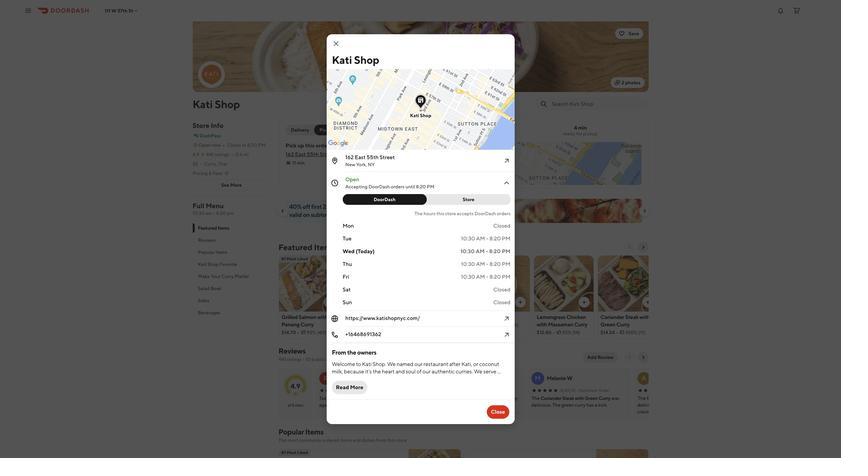 Task type: locate. For each thing, give the bounding box(es) containing it.
10:30 inside full menu 10:30 am - 8:20 pm
[[193, 211, 205, 216]]

street inside the 162 east 55th street new york, ny
[[380, 154, 395, 160]]

0 horizontal spatial east
[[295, 151, 306, 158]]

+16468691362
[[345, 331, 381, 337]]

2
[[622, 80, 624, 85], [323, 203, 326, 210]]

store info
[[193, 122, 224, 129]]

with inside grilled salmon with panang curry
[[317, 314, 328, 320]]

• doordash order for m
[[577, 388, 609, 393]]

$11.02 for panang
[[345, 322, 359, 328]]

1 vertical spatial coriander steak with green curry
[[541, 396, 611, 401]]

2 horizontal spatial orders
[[497, 211, 511, 216]]

162 up new
[[345, 154, 354, 160]]

off up on
[[303, 203, 310, 210]]

shop inside button
[[208, 262, 219, 267]]

(today)
[[356, 248, 375, 254]]

map region
[[319, 59, 577, 231], [304, 113, 648, 199]]

east up "11 min"
[[295, 151, 306, 158]]

powered by google image
[[328, 140, 348, 147], [344, 175, 364, 182]]

0 vertical spatial powered by google image
[[328, 140, 348, 147]]

until
[[406, 184, 415, 189]]

1 horizontal spatial $11.02
[[409, 322, 423, 328]]

order for r
[[383, 388, 394, 393]]

pick up this order at: 162 east 55th street
[[286, 142, 337, 158]]

lemongrass chicken with massaman curry image
[[534, 255, 594, 312]]

4
[[574, 125, 577, 131]]

pm for thu
[[502, 261, 511, 267]]

beverages
[[198, 310, 220, 315]]

grilled salmon with panang curry image
[[279, 255, 338, 312], [409, 449, 461, 458]]

open inside open accepting doordash orders until 8:20 pm
[[345, 176, 359, 183]]

0 horizontal spatial off
[[303, 203, 310, 210]]

add item to cart image for 100% (19)
[[518, 300, 523, 305]]

reviews inside reviews 441 ratings • 10 public reviews
[[279, 347, 306, 355]]

featured down am
[[198, 225, 217, 231]]

steak up 100% (11)
[[625, 314, 639, 320]]

reviews inside reviews button
[[198, 237, 216, 243]]

ratings up thai
[[215, 152, 229, 157]]

1 click item image from the top
[[503, 179, 511, 187]]

map region containing kati shop
[[319, 59, 577, 231]]

open down dashpass
[[199, 142, 211, 148]]

0 horizontal spatial (19)
[[383, 322, 391, 328]]

0 vertical spatial grilled
[[282, 314, 298, 320]]

2 vertical spatial orders
[[497, 211, 511, 216]]

1 vertical spatial closed
[[493, 286, 511, 293]]

40%
[[289, 203, 302, 210]]

coriander
[[601, 314, 624, 320], [541, 396, 562, 401]]

more for see more
[[230, 182, 242, 188]]

up right pick
[[298, 142, 304, 149]]

1 vertical spatial click item image
[[503, 331, 511, 339]]

reviews
[[198, 237, 216, 243], [279, 347, 306, 355]]

liked right #3
[[490, 256, 500, 261]]

0 horizontal spatial green
[[585, 396, 598, 401]]

doordash up coriander steak with green curry button
[[579, 388, 598, 393]]

1 vertical spatial panang
[[282, 321, 300, 328]]

doordash down open accepting doordash orders until 8:20 pm
[[374, 197, 396, 202]]

4 min ready for pickup
[[563, 125, 598, 136]]

2 left photos
[[622, 80, 624, 85]]

0 horizontal spatial 92%
[[307, 330, 316, 335]]

0 horizontal spatial add item to cart image
[[326, 300, 332, 305]]

items up kati shop favorite
[[216, 250, 228, 255]]

click item image
[[503, 157, 511, 165], [503, 315, 511, 323]]

street down order
[[320, 151, 335, 158]]

am for thu
[[476, 261, 485, 267]]

store right from
[[396, 438, 407, 443]]

panang curry image
[[343, 255, 402, 312], [596, 449, 649, 458]]

min right '11'
[[297, 160, 305, 166]]

0 horizontal spatial street
[[320, 151, 335, 158]]

40% off first 2 orders up to $10 off with 40welcome, valid on subtotals $15
[[289, 203, 433, 218]]

0 vertical spatial ratings
[[215, 152, 229, 157]]

popular for popular items the most commonly ordered items and dishes from this store
[[279, 428, 304, 436]]

york,
[[356, 162, 367, 167]]

most down most
[[287, 450, 297, 455]]

10:30
[[193, 211, 205, 216], [461, 235, 475, 242], [461, 248, 475, 254], [461, 261, 475, 267], [461, 274, 475, 280]]

$14.70
[[282, 330, 296, 335]]

92% left (14)
[[562, 330, 572, 335]]

10:30 am - 8:20 pm for tue
[[461, 235, 511, 242]]

10:30 for fri
[[461, 274, 475, 280]]

1 horizontal spatial 441
[[279, 357, 286, 362]]

162
[[286, 151, 294, 158], [345, 154, 354, 160]]

next button of carousel image
[[642, 208, 647, 214], [641, 245, 646, 250]]

2 add item to cart image from the left
[[518, 300, 523, 305]]

p
[[460, 375, 463, 382]]

2 inside button
[[622, 80, 624, 85]]

1 horizontal spatial open
[[345, 176, 359, 183]]

1 vertical spatial #1
[[281, 450, 286, 455]]

panang
[[345, 314, 363, 320], [282, 321, 300, 328], [688, 396, 704, 401]]

pricing & fees button
[[193, 170, 229, 177]]

stars
[[295, 403, 303, 408]]

popular up most
[[279, 428, 304, 436]]

0 vertical spatial the
[[415, 211, 423, 216]]

Store button
[[423, 194, 511, 205]]

chicken up (14)
[[567, 314, 586, 320]]

0 vertical spatial featured
[[198, 225, 217, 231]]

1 horizontal spatial min
[[578, 125, 587, 131]]

1 vertical spatial 441
[[279, 357, 286, 362]]

40welcome,
[[392, 203, 433, 210]]

2 horizontal spatial order
[[598, 388, 609, 393]]

coriander steak with green curry up 100% (11)
[[601, 314, 650, 328]]

1 vertical spatial orders
[[327, 203, 344, 210]]

up left to
[[345, 203, 352, 210]]

- for wed (today)
[[486, 248, 488, 254]]

2 (19) from the left
[[511, 322, 519, 328]]

100% for massaman curry
[[434, 322, 446, 328]]

1 vertical spatial 4.9
[[291, 382, 301, 390]]

coriander steak with green curry
[[601, 314, 650, 328], [541, 396, 611, 401]]

am for wed (today)
[[476, 248, 485, 254]]

0 vertical spatial store
[[193, 122, 210, 129]]

Item Search search field
[[552, 100, 643, 108]]

0 horizontal spatial open
[[199, 142, 211, 148]]

items left wed at the bottom
[[314, 242, 335, 252]]

2 92% from the left
[[562, 330, 572, 335]]

map region for powered by google image in the kati shop dialog
[[319, 59, 577, 231]]

1 vertical spatial store
[[463, 197, 475, 202]]

$11.02 right (23)
[[473, 322, 487, 328]]

0 horizontal spatial salmon
[[299, 314, 316, 320]]

signatur
[[489, 409, 506, 414]]

12/27/22
[[560, 388, 576, 393]]

from the owners
[[332, 349, 377, 356]]

10:30 for tue
[[461, 235, 475, 242]]

1 vertical spatial min
[[297, 160, 305, 166]]

55th up the ny
[[367, 154, 379, 160]]

0 horizontal spatial 55th
[[307, 151, 319, 158]]

min for 4
[[578, 125, 587, 131]]

chicken inside button
[[451, 409, 469, 414]]

more inside kati shop dialog
[[350, 384, 363, 390]]

2 right first
[[323, 203, 326, 210]]

1 vertical spatial open
[[345, 176, 359, 183]]

with
[[379, 203, 391, 210], [317, 314, 328, 320], [640, 314, 650, 320], [537, 321, 547, 328], [575, 396, 584, 401], [678, 396, 687, 401], [469, 409, 479, 414]]

up inside 40% off first 2 orders up to $10 off with 40welcome, valid on subtotals $15
[[345, 203, 352, 210]]

1 horizontal spatial • doordash order
[[577, 388, 609, 393]]

powered by google image up accepting at the left of page
[[344, 175, 364, 182]]

liked down commonly
[[297, 450, 308, 455]]

commonly
[[299, 438, 322, 443]]

1 100% (19) from the left
[[370, 322, 391, 328]]

now
[[212, 142, 221, 148]]

coriander steak with green curry down 12/27/22
[[541, 396, 611, 401]]

renz c
[[335, 375, 352, 382]]

1 vertical spatial green
[[585, 396, 598, 401]]

0 horizontal spatial 4.9
[[193, 152, 199, 157]]

1 • doordash order from the left
[[362, 388, 394, 393]]

coriander steak with green curry image
[[598, 255, 657, 312]]

the left most
[[279, 438, 287, 443]]

1 horizontal spatial featured items
[[279, 242, 335, 252]]

massaman
[[409, 314, 434, 320], [548, 321, 573, 328]]

0 vertical spatial this
[[305, 142, 315, 149]]

with inside 40% off first 2 orders up to $10 off with 40welcome, valid on subtotals $15
[[379, 203, 391, 210]]

0 vertical spatial lemongrass
[[537, 314, 566, 320]]

with inside lemongrass chicken with massaman curry
[[537, 321, 547, 328]]

add item to cart image for 92% (40)
[[326, 300, 332, 305]]

salad bowl
[[198, 286, 221, 291]]

lemongrass inside lemongrass chicken with massaman curry
[[537, 314, 566, 320]]

4.9 up $$
[[193, 152, 199, 157]]

lemongrass for lemongrass chicken with kati signatur
[[425, 409, 451, 414]]

massaman up 92% (14)
[[548, 321, 573, 328]]

#1 most liked down featured items heading
[[281, 256, 308, 261]]

441 down reviews link
[[279, 357, 286, 362]]

1 closed from the top
[[493, 223, 511, 229]]

0 horizontal spatial 162
[[286, 151, 294, 158]]

$11.02 down the massaman curry
[[409, 322, 423, 328]]

on
[[303, 211, 310, 218]]

off right $10
[[371, 203, 378, 210]]

0 horizontal spatial featured
[[198, 225, 217, 231]]

store up the accepts
[[463, 197, 475, 202]]

wed
[[343, 248, 355, 254]]

1 add item to cart image from the left
[[326, 300, 332, 305]]

w right "111"
[[111, 8, 116, 13]]

1 vertical spatial grilled salmon with panang curry
[[647, 396, 716, 401]]

0 horizontal spatial this
[[305, 142, 315, 149]]

store
[[445, 211, 456, 216], [396, 438, 407, 443]]

2 click item image from the top
[[503, 315, 511, 323]]

pm for fri
[[502, 274, 511, 280]]

the
[[347, 349, 356, 356]]

92% left (40)
[[307, 330, 316, 335]]

1 horizontal spatial store
[[445, 211, 456, 216]]

featured inside featured items heading
[[279, 242, 313, 252]]

am for tue
[[476, 235, 485, 242]]

$12.40
[[537, 330, 552, 335]]

4.9 up the of 5 stars
[[291, 382, 301, 390]]

1 vertical spatial 2
[[323, 203, 326, 210]]

open up accepting at the left of page
[[345, 176, 359, 183]]

1 horizontal spatial the
[[415, 211, 423, 216]]

$14.24
[[601, 330, 615, 335]]

(19)
[[383, 322, 391, 328], [511, 322, 519, 328]]

order
[[365, 127, 378, 133], [383, 388, 394, 393], [598, 388, 609, 393]]

featured items down on
[[279, 242, 335, 252]]

0 horizontal spatial up
[[298, 142, 304, 149]]

more down c
[[350, 384, 363, 390]]

1 $11.02 from the left
[[345, 322, 359, 328]]

1 92% from the left
[[307, 330, 316, 335]]

steak down 12/27/22
[[563, 396, 574, 401]]

of
[[288, 403, 291, 408]]

min
[[578, 125, 587, 131], [297, 160, 305, 166]]

this right from
[[387, 438, 395, 443]]

0 horizontal spatial 2
[[323, 203, 326, 210]]

most
[[287, 256, 297, 261], [479, 256, 489, 261], [287, 450, 297, 455]]

store inside button
[[463, 197, 475, 202]]

popular inside popular items the most commonly ordered items and dishes from this store
[[279, 428, 304, 436]]

2 closed from the top
[[493, 286, 511, 293]]

add item to cart image
[[326, 300, 332, 305], [518, 300, 523, 305], [645, 300, 651, 305]]

min inside 4 min ready for pickup
[[578, 125, 587, 131]]

DoorDash button
[[343, 194, 427, 205]]

• doordash order up coriander steak with green curry button
[[577, 388, 609, 393]]

1 horizontal spatial w
[[567, 375, 573, 382]]

1 vertical spatial #1 most liked
[[281, 450, 308, 455]]

menu
[[206, 202, 224, 210]]

#1
[[281, 256, 286, 261], [281, 450, 286, 455]]

1 horizontal spatial 2
[[622, 80, 624, 85]]

store inside kati shop dialog
[[445, 211, 456, 216]]

closed
[[493, 223, 511, 229], [493, 286, 511, 293], [493, 299, 511, 305]]

street up open accepting doordash orders until 8:20 pm
[[380, 154, 395, 160]]

the inside kati shop dialog
[[415, 211, 423, 216]]

am
[[476, 235, 485, 242], [476, 248, 485, 254], [476, 261, 485, 267], [476, 274, 485, 280]]

reviews up popular items
[[198, 237, 216, 243]]

1 horizontal spatial ratings
[[287, 357, 302, 362]]

1 vertical spatial chicken
[[451, 409, 469, 414]]

see
[[221, 182, 229, 188]]

read more
[[336, 384, 363, 390]]

save button
[[615, 28, 643, 39]]

ready
[[563, 131, 575, 136]]

92% for massaman
[[562, 330, 572, 335]]

0 horizontal spatial • doordash order
[[362, 388, 394, 393]]

0 vertical spatial min
[[578, 125, 587, 131]]

162 down pick
[[286, 151, 294, 158]]

featured items down am
[[198, 225, 229, 231]]

chicken down p
[[451, 409, 469, 414]]

doordash inside "button"
[[374, 197, 396, 202]]

kati shop image
[[193, 21, 649, 92], [199, 62, 224, 87]]

• inside reviews 441 ratings • 10 public reviews
[[303, 357, 305, 362]]

1 horizontal spatial massaman
[[548, 321, 573, 328]]

- for thu
[[486, 261, 489, 267]]

most for $14.70
[[287, 256, 297, 261]]

lemongrass inside button
[[425, 409, 451, 414]]

doordash
[[369, 184, 390, 189], [374, 197, 396, 202], [475, 211, 496, 216], [364, 388, 383, 393], [579, 388, 598, 393]]

coriander up $14.24
[[601, 314, 624, 320]]

1 vertical spatial more
[[350, 384, 363, 390]]

1 vertical spatial massaman
[[548, 321, 573, 328]]

ratings down reviews link
[[287, 357, 302, 362]]

reviews up 10
[[279, 347, 306, 355]]

2 $11.02 from the left
[[409, 322, 423, 328]]

0 horizontal spatial 100% (19)
[[370, 322, 391, 328]]

1 horizontal spatial grilled salmon with panang curry image
[[409, 449, 461, 458]]

0 horizontal spatial grilled
[[282, 314, 298, 320]]

lemongrass chicken with kati signatur
[[425, 409, 506, 414]]

pm for tue
[[502, 235, 511, 242]]

platter
[[235, 274, 249, 279]]

441 ratings •
[[206, 152, 233, 157]]

2 vertical spatial closed
[[493, 299, 511, 305]]

green inside coriander steak with green curry button
[[585, 396, 598, 401]]

powered by google image down "pickup" option
[[328, 140, 348, 147]]

kati
[[332, 53, 352, 66], [193, 98, 213, 111], [410, 113, 419, 118], [410, 113, 419, 118], [198, 262, 207, 267], [479, 409, 488, 414]]

1 click item image from the top
[[503, 157, 511, 165]]

pm
[[258, 142, 266, 148], [427, 184, 435, 189], [502, 235, 511, 242], [502, 248, 511, 254], [502, 261, 511, 267], [502, 274, 511, 280]]

1 horizontal spatial panang curry image
[[596, 449, 649, 458]]

map region for bottommost powered by google image
[[304, 113, 648, 199]]

0 vertical spatial chicken
[[567, 314, 586, 320]]

0 horizontal spatial lemongrass
[[425, 409, 451, 414]]

55th down order
[[307, 151, 319, 158]]

1 horizontal spatial 55th
[[367, 154, 379, 160]]

coriander down 12/27/22
[[541, 396, 562, 401]]

this for order
[[305, 142, 315, 149]]

massaman up 100% (23)
[[409, 314, 434, 320]]

0 vertical spatial click item image
[[503, 179, 511, 187]]

steak inside coriander steak with green curry
[[625, 314, 639, 320]]

1 horizontal spatial east
[[355, 154, 366, 160]]

1 horizontal spatial store
[[463, 197, 475, 202]]

featured items
[[198, 225, 229, 231], [279, 242, 335, 252]]

liked down featured items heading
[[297, 256, 308, 261]]

save
[[629, 31, 639, 36]]

Pickup radio
[[314, 125, 340, 135]]

doordash up doordash "button"
[[369, 184, 390, 189]]

0 horizontal spatial grilled salmon with panang curry
[[282, 314, 328, 328]]

items up reviews button at the bottom left of page
[[218, 225, 229, 231]]

popular up kati shop favorite
[[198, 250, 215, 255]]

w for 111
[[111, 8, 116, 13]]

featured down valid
[[279, 242, 313, 252]]

panang inside button
[[688, 396, 704, 401]]

close kati shop image
[[332, 39, 340, 48]]

order inside button
[[365, 127, 378, 133]]

order methods option group
[[286, 125, 340, 135]]

0 horizontal spatial featured items
[[198, 225, 229, 231]]

green
[[601, 321, 616, 328], [585, 396, 598, 401]]

east up 'york,'
[[355, 154, 366, 160]]

this right 'hours'
[[437, 211, 444, 216]]

1 horizontal spatial orders
[[391, 184, 405, 189]]

ratings
[[215, 152, 229, 157], [287, 357, 302, 362]]

more
[[230, 182, 242, 188], [350, 384, 363, 390]]

-
[[213, 211, 215, 216], [486, 235, 489, 242], [486, 248, 488, 254], [486, 261, 489, 267], [486, 274, 489, 280]]

this inside pick up this order at: 162 east 55th street
[[305, 142, 315, 149]]

1 (19) from the left
[[383, 322, 391, 328]]

favorite
[[220, 262, 237, 267]]

0 vertical spatial popular
[[198, 250, 215, 255]]

with inside coriander steak with green curry
[[640, 314, 650, 320]]

the down 40welcome,
[[415, 211, 423, 216]]

kati shop dialog
[[319, 34, 577, 424]]

2 • doordash order from the left
[[577, 388, 609, 393]]

0 vertical spatial more
[[230, 182, 242, 188]]

w up 12/27/22
[[567, 375, 573, 382]]

• doordash order right 11/7/23
[[362, 388, 394, 393]]

441 up $$ • curry, thai
[[206, 152, 214, 157]]

1 vertical spatial this
[[437, 211, 444, 216]]

click item image
[[503, 179, 511, 187], [503, 331, 511, 339]]

lemongrass chicken with massaman curry
[[537, 314, 588, 328]]

3 closed from the top
[[493, 299, 511, 305]]

read more button
[[332, 381, 367, 394]]

1 vertical spatial steak
[[563, 396, 574, 401]]

#1 most liked down most
[[281, 450, 308, 455]]

0 items, open order cart image
[[793, 7, 801, 15]]

lemongrass for lemongrass chicken with massaman curry
[[537, 314, 566, 320]]

min right 4
[[578, 125, 587, 131]]

1 horizontal spatial salmon
[[662, 396, 677, 401]]

the inside popular items the most commonly ordered items and dishes from this store
[[279, 438, 287, 443]]

east
[[295, 151, 306, 158], [355, 154, 366, 160]]

curry inside coriander steak with green curry
[[617, 321, 630, 328]]

11/7/23
[[347, 388, 361, 393]]

items up commonly
[[305, 428, 324, 436]]

more right see on the left top
[[230, 182, 242, 188]]

open now
[[199, 142, 221, 148]]

1 vertical spatial salmon
[[662, 396, 677, 401]]

most down featured items heading
[[287, 256, 297, 261]]

most right #3
[[479, 256, 489, 261]]

0 vertical spatial next button of carousel image
[[642, 208, 647, 214]]

0 vertical spatial #1
[[281, 256, 286, 261]]

$11.02
[[345, 322, 359, 328], [409, 322, 423, 328], [473, 322, 487, 328]]

store up dashpass
[[193, 122, 210, 129]]

chicken for kati
[[451, 409, 469, 414]]

0 horizontal spatial panang
[[282, 321, 300, 328]]

the hours this store accepts doordash orders
[[415, 211, 511, 216]]

chicken inside lemongrass chicken with massaman curry
[[567, 314, 586, 320]]

this inside kati shop dialog
[[437, 211, 444, 216]]

this up 162 east 55th street link on the top of page
[[305, 142, 315, 149]]

0 horizontal spatial order
[[365, 127, 378, 133]]

0 horizontal spatial w
[[111, 8, 116, 13]]

1 horizontal spatial steak
[[625, 314, 639, 320]]

$11.02 down panang curry
[[345, 322, 359, 328]]

1 horizontal spatial grilled
[[647, 396, 661, 401]]

0 horizontal spatial popular
[[198, 250, 215, 255]]

popular inside popular items "button"
[[198, 250, 215, 255]]

1 vertical spatial reviews
[[279, 347, 306, 355]]

0 vertical spatial grilled salmon with panang curry
[[282, 314, 328, 328]]

orders inside open accepting doordash orders until 8:20 pm
[[391, 184, 405, 189]]

1 horizontal spatial 100% (19)
[[498, 322, 519, 328]]

with inside 'grilled salmon with panang curry' button
[[678, 396, 687, 401]]

store left the accepts
[[445, 211, 456, 216]]

55th inside the 162 east 55th street new york, ny
[[367, 154, 379, 160]]

liked for 100% (19)
[[490, 256, 500, 261]]

previous button of carousel image
[[280, 208, 285, 214]]

most for $11.02
[[479, 256, 489, 261]]

1 vertical spatial powered by google image
[[344, 175, 364, 182]]

chicken for massaman
[[567, 314, 586, 320]]

reviews for reviews 441 ratings • 10 public reviews
[[279, 347, 306, 355]]



Task type: vqa. For each thing, say whether or not it's contained in the screenshot.
Favorite
yes



Task type: describe. For each thing, give the bounding box(es) containing it.
dishes
[[362, 438, 375, 443]]

massaman curry
[[409, 314, 449, 320]]

1 horizontal spatial panang
[[345, 314, 363, 320]]

8:20 inside full menu 10:30 am - 8:20 pm
[[216, 211, 226, 216]]

a
[[642, 375, 646, 382]]

thai
[[218, 161, 227, 167]]

at:
[[330, 142, 337, 149]]

162 inside pick up this order at: 162 east 55th street
[[286, 151, 294, 158]]

2 inside 40% off first 2 orders up to $10 off with 40welcome, valid on subtotals $15
[[323, 203, 326, 210]]

popular for popular items
[[198, 250, 215, 255]]

0 horizontal spatial ratings
[[215, 152, 229, 157]]

100% for coriander steak with green curry
[[626, 330, 638, 335]]

previous image
[[627, 355, 633, 360]]

- inside full menu 10:30 am - 8:20 pm
[[213, 211, 215, 216]]

public
[[312, 357, 325, 362]]

to
[[353, 203, 359, 210]]

street inside pick up this order at: 162 east 55th street
[[320, 151, 335, 158]]

pickup
[[583, 131, 598, 136]]

add item to cart image
[[582, 300, 587, 305]]

with inside lemongrass chicken with kati signatur button
[[469, 409, 479, 414]]

0 horizontal spatial massaman
[[409, 314, 434, 320]]

$11.02 for massaman
[[409, 322, 423, 328]]

close
[[491, 409, 505, 415]]

162 east 55th street link
[[286, 151, 335, 158]]

10:30 for thu
[[461, 261, 475, 267]]

items inside "button"
[[216, 250, 228, 255]]

curry inside button
[[599, 396, 611, 401]]

92% for panang
[[307, 330, 316, 335]]

$15
[[337, 211, 346, 218]]

powered by google image inside kati shop dialog
[[328, 140, 348, 147]]

group
[[350, 127, 364, 133]]

pick
[[286, 142, 297, 149]]

2 off from the left
[[371, 203, 378, 210]]

1 horizontal spatial grilled salmon with panang curry
[[647, 396, 716, 401]]

am for fri
[[476, 274, 485, 280]]

popular items
[[198, 250, 228, 255]]

panang inside grilled salmon with panang curry
[[282, 321, 300, 328]]

am
[[206, 211, 212, 216]]

sameer
[[441, 375, 459, 382]]

with inside coriander steak with green curry button
[[575, 396, 584, 401]]

pricing & fees
[[193, 171, 223, 176]]

accepts
[[457, 211, 474, 216]]

green curry image
[[470, 255, 530, 312]]

up inside pick up this order at: 162 east 55th street
[[298, 142, 304, 149]]

m
[[535, 375, 541, 382]]

curry,
[[204, 161, 217, 167]]

at
[[242, 142, 246, 148]]

8:20 inside open accepting doordash orders until 8:20 pm
[[416, 184, 426, 189]]

https://www.katishopnyc.com/
[[345, 315, 420, 321]]

add review
[[588, 355, 614, 360]]

first
[[311, 203, 322, 210]]

pickup
[[320, 127, 335, 133]]

renz
[[335, 375, 347, 382]]

tue
[[343, 235, 352, 242]]

steak inside button
[[563, 396, 574, 401]]

east inside pick up this order at: 162 east 55th street
[[295, 151, 306, 158]]

3 $11.02 from the left
[[473, 322, 487, 328]]

reviews for reviews
[[198, 237, 216, 243]]

92% (14)
[[562, 330, 580, 335]]

2 #1 most liked from the top
[[281, 450, 308, 455]]

111 w 57th st
[[105, 8, 133, 13]]

doordash inside open accepting doordash orders until 8:20 pm
[[369, 184, 390, 189]]

reviews link
[[279, 347, 306, 355]]

store for store info
[[193, 122, 210, 129]]

10:30 am - 8:20 pm for wed (today)
[[461, 248, 511, 254]]

w for melanie
[[567, 375, 573, 382]]

c
[[348, 375, 352, 382]]

closes
[[227, 142, 241, 148]]

pm for wed (today)
[[502, 248, 511, 254]]

coriander inside coriander steak with green curry button
[[541, 396, 562, 401]]

items inside heading
[[314, 242, 335, 252]]

store for store
[[463, 197, 475, 202]]

1 #1 from the top
[[281, 256, 286, 261]]

review
[[598, 355, 614, 360]]

Delivery radio
[[286, 125, 319, 135]]

from
[[332, 349, 346, 356]]

0 vertical spatial 441
[[206, 152, 214, 157]]

0 horizontal spatial grilled salmon with panang curry image
[[279, 255, 338, 312]]

0 vertical spatial 4.9
[[193, 152, 199, 157]]

1 vertical spatial next button of carousel image
[[641, 245, 646, 250]]

reviews
[[326, 357, 342, 362]]

- for tue
[[486, 235, 489, 242]]

melanie w
[[547, 375, 573, 382]]

sides button
[[193, 295, 271, 307]]

2 #1 from the top
[[281, 450, 286, 455]]

more for read more
[[350, 384, 363, 390]]

5
[[292, 403, 294, 408]]

441 inside reviews 441 ratings • 10 public reviews
[[279, 357, 286, 362]]

fri
[[343, 274, 349, 280]]

kati shop favorite button
[[193, 258, 271, 270]]

- for fri
[[486, 274, 489, 280]]

sides
[[198, 298, 209, 303]]

delivery
[[291, 127, 309, 133]]

this inside popular items the most commonly ordered items and dishes from this store
[[387, 438, 395, 443]]

ratings inside reviews 441 ratings • 10 public reviews
[[287, 357, 302, 362]]

open for open now
[[199, 142, 211, 148]]

featured items heading
[[279, 242, 335, 253]]

order for m
[[598, 388, 609, 393]]

0.6
[[235, 152, 243, 157]]

accepting
[[345, 184, 368, 189]]

make your curry platter
[[198, 274, 249, 279]]

1 vertical spatial grilled salmon with panang curry image
[[409, 449, 461, 458]]

0.6 mi
[[235, 152, 249, 157]]

group order button
[[346, 125, 382, 135]]

• doordash order for r
[[362, 388, 394, 393]]

doordash right 11/7/23
[[364, 388, 383, 393]]

your
[[211, 274, 221, 279]]

notification bell image
[[777, 7, 785, 15]]

this for store
[[437, 211, 444, 216]]

#3
[[473, 256, 478, 261]]

#3 most liked
[[473, 256, 500, 261]]

min for 11
[[297, 160, 305, 166]]

92% (40)
[[307, 330, 326, 335]]

100% (23)
[[434, 322, 455, 328]]

add review button
[[583, 352, 618, 363]]

$$
[[193, 161, 198, 167]]

pm
[[227, 211, 234, 216]]

(23)
[[447, 322, 455, 328]]

liked for 92% (40)
[[297, 256, 308, 261]]

10:30 am - 8:20 pm for fri
[[461, 274, 511, 280]]

100% for panang curry
[[370, 322, 382, 328]]

grilled salmon with panang curry button
[[647, 395, 716, 402]]

store inside popular items the most commonly ordered items and dishes from this store
[[396, 438, 407, 443]]

0 vertical spatial featured items
[[198, 225, 229, 231]]

100% (11)
[[626, 330, 646, 335]]

11 min
[[292, 160, 305, 166]]

1 horizontal spatial coriander
[[601, 314, 624, 320]]

2 click item image from the top
[[503, 331, 511, 339]]

grilled inside 'grilled salmon with panang curry' button
[[647, 396, 661, 401]]

pm inside open accepting doordash orders until 8:20 pm
[[427, 184, 435, 189]]

mon
[[343, 223, 354, 229]]

closed for sat
[[493, 286, 511, 293]]

ordered
[[322, 438, 339, 443]]

salmon inside 'grilled salmon with panang curry' button
[[662, 396, 677, 401]]

reviews button
[[193, 234, 271, 246]]

3 add item to cart image from the left
[[645, 300, 651, 305]]

1 #1 most liked from the top
[[281, 256, 308, 261]]

hour options option group
[[343, 194, 511, 205]]

sun
[[343, 299, 352, 305]]

$$ • curry, thai
[[193, 161, 227, 167]]

previous button of carousel image
[[627, 245, 633, 250]]

add
[[588, 355, 597, 360]]

closed for mon
[[493, 223, 511, 229]]

0 vertical spatial salmon
[[299, 314, 316, 320]]

for
[[576, 131, 582, 136]]

1 off from the left
[[303, 203, 310, 210]]

coriander steak with green curry button
[[541, 395, 611, 402]]

162 east 55th street new york, ny
[[345, 154, 395, 167]]

curry inside lemongrass chicken with massaman curry
[[574, 321, 588, 328]]

0 vertical spatial panang curry image
[[343, 255, 402, 312]]

reviews 441 ratings • 10 public reviews
[[279, 347, 342, 362]]

beverages button
[[193, 307, 271, 319]]

doordash right the accepts
[[475, 211, 496, 216]]

east inside the 162 east 55th street new york, ny
[[355, 154, 366, 160]]

of 5 stars
[[288, 403, 303, 408]]

hours
[[424, 211, 436, 216]]

111
[[105, 8, 110, 13]]

items inside popular items the most commonly ordered items and dishes from this store
[[305, 428, 324, 436]]

10:30 for wed (today)
[[461, 248, 475, 254]]

2 100% (19) from the left
[[498, 322, 519, 328]]

162 inside the 162 east 55th street new york, ny
[[345, 154, 354, 160]]

open for open accepting doordash orders until 8:20 pm
[[345, 176, 359, 183]]

group order
[[350, 127, 378, 133]]

valid
[[289, 211, 302, 218]]

closed for sun
[[493, 299, 511, 305]]

57th
[[117, 8, 128, 13]]

10
[[306, 357, 311, 362]]

10:30 am - 8:20 pm for thu
[[461, 261, 511, 267]]

close button
[[487, 405, 509, 419]]

0 vertical spatial coriander steak with green curry
[[601, 314, 650, 328]]

see more
[[221, 182, 242, 188]]

massaman curry image
[[407, 255, 466, 312]]

55th inside pick up this order at: 162 east 55th street
[[307, 151, 319, 158]]

photos
[[625, 80, 641, 85]]

0 vertical spatial green
[[601, 321, 616, 328]]

massaman inside lemongrass chicken with massaman curry
[[548, 321, 573, 328]]

fees
[[213, 171, 223, 176]]

open menu image
[[24, 7, 32, 15]]

• closes at 8:20 pm
[[223, 142, 266, 148]]

1 vertical spatial panang curry image
[[596, 449, 649, 458]]

next image
[[641, 355, 646, 360]]

(11)
[[639, 330, 646, 335]]

orders inside 40% off first 2 orders up to $10 off with 40welcome, valid on subtotals $15
[[327, 203, 344, 210]]



